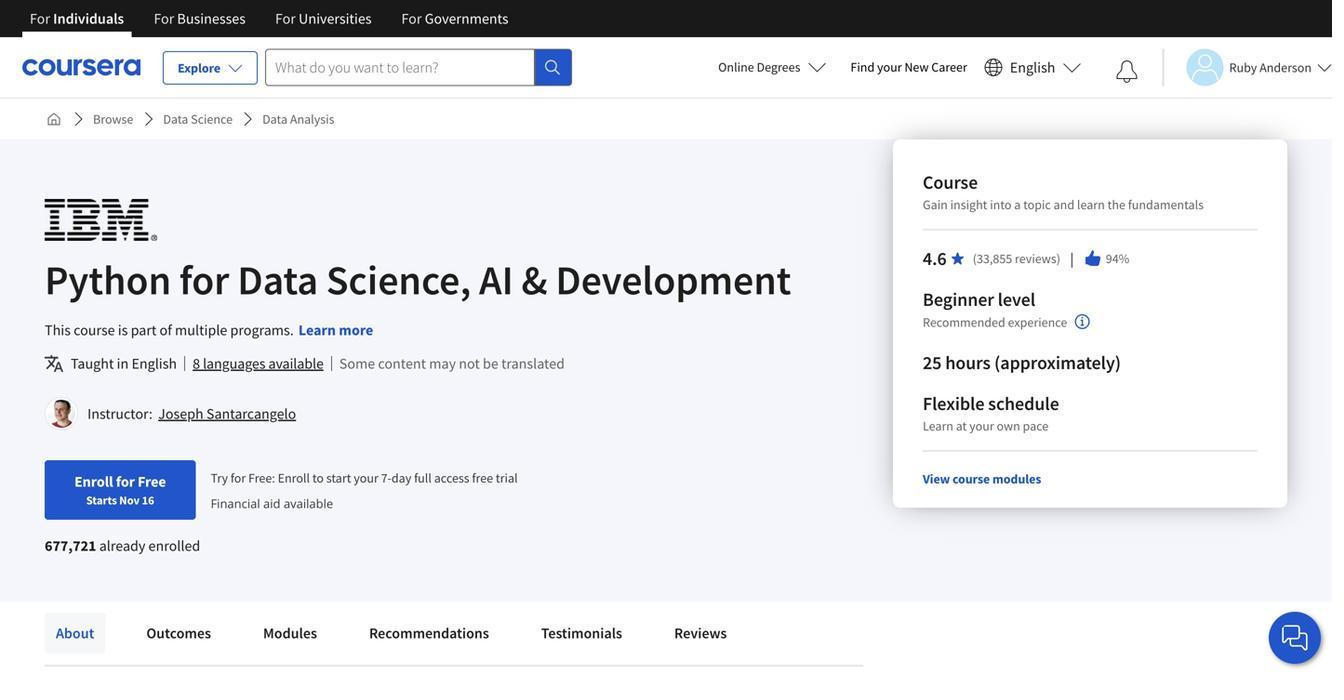 Task type: vqa. For each thing, say whether or not it's contained in the screenshot.
may on the bottom
yes



Task type: locate. For each thing, give the bounding box(es) containing it.
course right view
[[952, 471, 990, 487]]

browse link
[[86, 102, 141, 136]]

enroll inside try for free: enroll to start your 7-day full access free trial financial aid available
[[278, 470, 310, 486]]

is
[[118, 321, 128, 340]]

0 horizontal spatial course
[[74, 321, 115, 340]]

joseph santarcangelo link
[[158, 405, 296, 423]]

1 vertical spatial course
[[952, 471, 990, 487]]

gain
[[923, 196, 948, 213]]

for for try
[[231, 470, 246, 486]]

7-
[[381, 470, 392, 486]]

What do you want to learn? text field
[[265, 49, 535, 86]]

beginner level
[[923, 288, 1035, 311]]

beginner
[[923, 288, 994, 311]]

data for data science
[[163, 111, 188, 127]]

insight
[[950, 196, 987, 213]]

and
[[1054, 196, 1074, 213]]

aid
[[263, 495, 280, 512]]

coursera image
[[22, 52, 140, 82]]

1 horizontal spatial course
[[952, 471, 990, 487]]

for for governments
[[401, 9, 422, 28]]

available
[[268, 354, 324, 373], [284, 495, 333, 512]]

universities
[[299, 9, 372, 28]]

view course modules link
[[923, 471, 1041, 487]]

2 horizontal spatial your
[[969, 418, 994, 434]]

reviews)
[[1015, 250, 1060, 267]]

testimonials link
[[530, 613, 633, 654]]

home image
[[47, 112, 61, 127]]

find your new career
[[851, 59, 967, 75]]

1 vertical spatial available
[[284, 495, 333, 512]]

for individuals
[[30, 9, 124, 28]]

your right find
[[877, 59, 902, 75]]

businesses
[[177, 9, 245, 28]]

course left "is"
[[74, 321, 115, 340]]

english right career
[[1010, 58, 1055, 77]]

chat with us image
[[1280, 623, 1310, 653]]

to
[[312, 470, 324, 486]]

data
[[163, 111, 188, 127], [262, 111, 287, 127], [237, 254, 318, 306]]

for left businesses
[[154, 9, 174, 28]]

for for enroll
[[116, 473, 135, 491]]

None search field
[[265, 49, 572, 86]]

nov
[[119, 493, 140, 508]]

your left 7-
[[354, 470, 378, 486]]

course
[[74, 321, 115, 340], [952, 471, 990, 487]]

data left analysis
[[262, 111, 287, 127]]

view course modules
[[923, 471, 1041, 487]]

translated
[[501, 354, 565, 373]]

1 horizontal spatial english
[[1010, 58, 1055, 77]]

available down to
[[284, 495, 333, 512]]

online degrees button
[[703, 47, 841, 87]]

data for data analysis
[[262, 111, 287, 127]]

for up nov
[[116, 473, 135, 491]]

not
[[459, 354, 480, 373]]

hours
[[945, 351, 991, 374]]

outcomes
[[146, 624, 211, 643]]

some
[[339, 354, 375, 373]]

data up the "programs."
[[237, 254, 318, 306]]

your
[[877, 59, 902, 75], [969, 418, 994, 434], [354, 470, 378, 486]]

course
[[923, 171, 978, 194]]

recommendations link
[[358, 613, 500, 654]]

your right at
[[969, 418, 994, 434]]

for left individuals
[[30, 9, 50, 28]]

english right in
[[132, 354, 177, 373]]

1 for from the left
[[30, 9, 50, 28]]

for inside enroll for free starts nov 16
[[116, 473, 135, 491]]

joseph
[[158, 405, 203, 423]]

english button
[[977, 37, 1089, 98]]

learn left more in the left of the page
[[299, 321, 336, 340]]

0 vertical spatial course
[[74, 321, 115, 340]]

languages
[[203, 354, 265, 373]]

access
[[434, 470, 469, 486]]

677,721
[[45, 537, 96, 555]]

available down the "programs."
[[268, 354, 324, 373]]

santarcangelo
[[206, 405, 296, 423]]

for
[[30, 9, 50, 28], [154, 9, 174, 28], [275, 9, 296, 28], [401, 9, 422, 28]]

2 vertical spatial your
[[354, 470, 378, 486]]

3 for from the left
[[275, 9, 296, 28]]

instructor:
[[87, 405, 152, 423]]

1 vertical spatial learn
[[923, 418, 953, 434]]

individuals
[[53, 9, 124, 28]]

8 languages available
[[193, 354, 324, 373]]

python
[[45, 254, 171, 306]]

full
[[414, 470, 432, 486]]

0 vertical spatial english
[[1010, 58, 1055, 77]]

2 for from the left
[[154, 9, 174, 28]]

degrees
[[757, 59, 800, 75]]

english
[[1010, 58, 1055, 77], [132, 354, 177, 373]]

for inside try for free: enroll to start your 7-day full access free trial financial aid available
[[231, 470, 246, 486]]

1 horizontal spatial enroll
[[278, 470, 310, 486]]

0 horizontal spatial enroll
[[74, 473, 113, 491]]

schedule
[[988, 392, 1059, 415]]

(33,855
[[973, 250, 1012, 267]]

4.6
[[923, 247, 947, 270]]

for up what do you want to learn? "text box" on the left top of page
[[401, 9, 422, 28]]

for right try
[[231, 470, 246, 486]]

0 horizontal spatial learn
[[299, 321, 336, 340]]

enroll left to
[[278, 470, 310, 486]]

1 vertical spatial english
[[132, 354, 177, 373]]

explore
[[178, 60, 220, 76]]

recommended
[[923, 314, 1005, 331]]

own
[[997, 418, 1020, 434]]

data left science
[[163, 111, 188, 127]]

for
[[179, 254, 229, 306], [231, 470, 246, 486], [116, 473, 135, 491]]

information about difficulty level pre-requisites. image
[[1075, 314, 1090, 329]]

&
[[521, 254, 547, 306]]

for businesses
[[154, 9, 245, 28]]

25 hours (approximately)
[[923, 351, 1121, 374]]

0 horizontal spatial your
[[354, 470, 378, 486]]

financial
[[211, 495, 260, 512]]

level
[[998, 288, 1035, 311]]

1 horizontal spatial your
[[877, 59, 902, 75]]

learn more button
[[299, 319, 373, 341]]

a
[[1014, 196, 1021, 213]]

1 vertical spatial your
[[969, 418, 994, 434]]

data science
[[163, 111, 233, 127]]

may
[[429, 354, 456, 373]]

0 horizontal spatial english
[[132, 354, 177, 373]]

1 horizontal spatial learn
[[923, 418, 953, 434]]

2 horizontal spatial for
[[231, 470, 246, 486]]

0 vertical spatial your
[[877, 59, 902, 75]]

0 vertical spatial learn
[[299, 321, 336, 340]]

1 horizontal spatial for
[[179, 254, 229, 306]]

0 horizontal spatial for
[[116, 473, 135, 491]]

joseph santarcangelo image
[[47, 400, 75, 428]]

start
[[326, 470, 351, 486]]

experience
[[1008, 314, 1067, 331]]

0 vertical spatial available
[[268, 354, 324, 373]]

4 for from the left
[[401, 9, 422, 28]]

677,721 already enrolled
[[45, 537, 200, 555]]

recommendations
[[369, 624, 489, 643]]

browse
[[93, 111, 133, 127]]

learn left at
[[923, 418, 953, 434]]

find your new career link
[[841, 56, 977, 79]]

content
[[378, 354, 426, 373]]

for left the universities
[[275, 9, 296, 28]]

for up multiple
[[179, 254, 229, 306]]

enroll up "starts"
[[74, 473, 113, 491]]



Task type: describe. For each thing, give the bounding box(es) containing it.
in
[[117, 354, 129, 373]]

instructor: joseph santarcangelo
[[87, 405, 296, 423]]

analysis
[[290, 111, 334, 127]]

ai
[[479, 254, 513, 306]]

free
[[472, 470, 493, 486]]

learn inside the flexible schedule learn at your own pace
[[923, 418, 953, 434]]

financial aid available button
[[211, 495, 333, 512]]

online
[[718, 59, 754, 75]]

16
[[142, 493, 154, 508]]

ruby anderson button
[[1162, 49, 1332, 86]]

taught
[[71, 354, 114, 373]]

available inside button
[[268, 354, 324, 373]]

topic
[[1023, 196, 1051, 213]]

enrolled
[[148, 537, 200, 555]]

ibm image
[[45, 199, 157, 241]]

for governments
[[401, 9, 508, 28]]

course for view
[[952, 471, 990, 487]]

at
[[956, 418, 967, 434]]

of
[[160, 321, 172, 340]]

reviews link
[[663, 613, 738, 654]]

fundamentals
[[1128, 196, 1204, 213]]

pace
[[1023, 418, 1049, 434]]

recommended experience
[[923, 314, 1067, 331]]

day
[[392, 470, 411, 486]]

anderson
[[1260, 59, 1312, 76]]

course gain insight into a topic and learn the fundamentals
[[923, 171, 1204, 213]]

this course is part of multiple programs. learn more
[[45, 321, 373, 340]]

for for universities
[[275, 9, 296, 28]]

this
[[45, 321, 71, 340]]

available inside try for free: enroll to start your 7-day full access free trial financial aid available
[[284, 495, 333, 512]]

already
[[99, 537, 145, 555]]

explore button
[[163, 51, 258, 85]]

multiple
[[175, 321, 227, 340]]

reviews
[[674, 624, 727, 643]]

for for python
[[179, 254, 229, 306]]

enroll for free starts nov 16
[[74, 473, 166, 508]]

(33,855 reviews) |
[[973, 248, 1076, 268]]

for for businesses
[[154, 9, 174, 28]]

ruby anderson
[[1229, 59, 1312, 76]]

find
[[851, 59, 875, 75]]

try for free: enroll to start your 7-day full access free trial financial aid available
[[211, 470, 518, 512]]

data analysis
[[262, 111, 334, 127]]

governments
[[425, 9, 508, 28]]

new
[[904, 59, 929, 75]]

online degrees
[[718, 59, 800, 75]]

data science link
[[156, 102, 240, 136]]

show notifications image
[[1116, 60, 1138, 83]]

your inside the flexible schedule learn at your own pace
[[969, 418, 994, 434]]

science,
[[326, 254, 471, 306]]

about link
[[45, 613, 105, 654]]

banner navigation
[[15, 0, 523, 37]]

programs.
[[230, 321, 294, 340]]

modules
[[992, 471, 1041, 487]]

8 languages available button
[[193, 353, 324, 375]]

trial
[[496, 470, 518, 486]]

ruby
[[1229, 59, 1257, 76]]

view
[[923, 471, 950, 487]]

flexible
[[923, 392, 985, 415]]

taught in english
[[71, 354, 177, 373]]

(approximately)
[[994, 351, 1121, 374]]

science
[[191, 111, 233, 127]]

your inside try for free: enroll to start your 7-day full access free trial financial aid available
[[354, 470, 378, 486]]

the
[[1107, 196, 1125, 213]]

enroll inside enroll for free starts nov 16
[[74, 473, 113, 491]]

for for individuals
[[30, 9, 50, 28]]

course for this
[[74, 321, 115, 340]]

testimonials
[[541, 624, 622, 643]]

development
[[555, 254, 791, 306]]

94%
[[1106, 250, 1129, 267]]

into
[[990, 196, 1012, 213]]

free:
[[248, 470, 275, 486]]

about
[[56, 624, 94, 643]]

english inside button
[[1010, 58, 1055, 77]]

8
[[193, 354, 200, 373]]

25
[[923, 351, 942, 374]]

career
[[931, 59, 967, 75]]

modules
[[263, 624, 317, 643]]

starts
[[86, 493, 117, 508]]

modules link
[[252, 613, 328, 654]]

flexible schedule learn at your own pace
[[923, 392, 1059, 434]]



